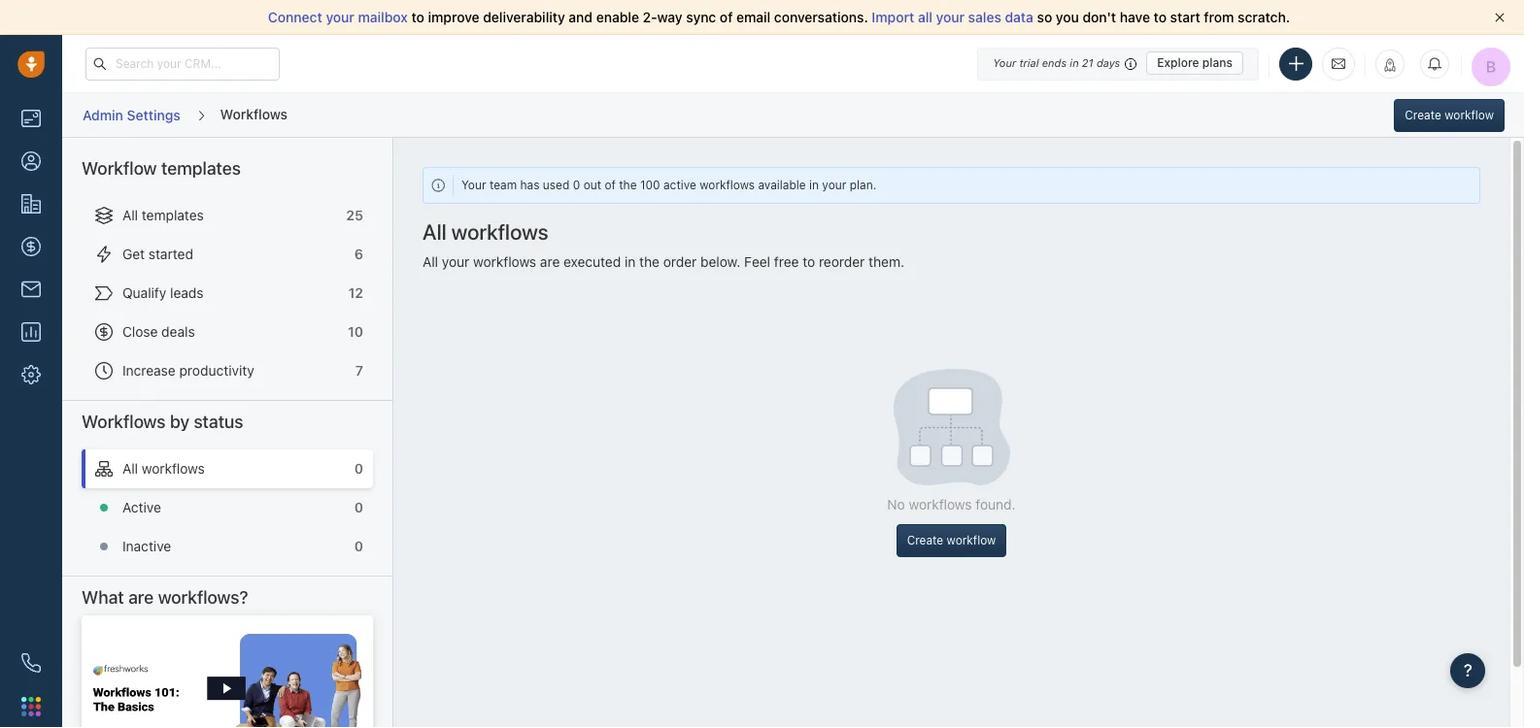 Task type: describe. For each thing, give the bounding box(es) containing it.
has
[[520, 178, 540, 192]]

trial
[[1019, 56, 1039, 69]]

workflows by status
[[82, 412, 243, 432]]

enable
[[596, 9, 639, 25]]

create workflow button for the topmost create workflow link
[[1394, 99, 1505, 132]]

all right 6
[[423, 254, 438, 270]]

admin settings
[[83, 107, 180, 123]]

templates for workflow templates
[[161, 158, 241, 179]]

executed
[[563, 254, 621, 270]]

connect
[[268, 9, 322, 25]]

0 horizontal spatial of
[[605, 178, 616, 192]]

send email image
[[1332, 55, 1345, 72]]

you
[[1056, 9, 1079, 25]]

workflows for workflows by status
[[82, 412, 166, 432]]

phone image
[[21, 654, 41, 673]]

explore plans
[[1157, 55, 1233, 70]]

qualify leads
[[122, 285, 204, 301]]

the inside all workflows all your workflows are executed in the order below. feel free to reorder them.
[[639, 254, 660, 270]]

leads
[[170, 285, 204, 301]]

days
[[1097, 56, 1120, 69]]

1 vertical spatial in
[[809, 178, 819, 192]]

close deals
[[122, 323, 195, 340]]

found.
[[976, 497, 1016, 513]]

productivity
[[179, 362, 254, 379]]

scratch.
[[1238, 9, 1290, 25]]

close
[[122, 323, 158, 340]]

to inside all workflows all your workflows are executed in the order below. feel free to reorder them.
[[803, 254, 815, 270]]

import all your sales data link
[[872, 9, 1037, 25]]

sales
[[968, 9, 1001, 25]]

close image
[[1495, 13, 1505, 22]]

feel
[[744, 254, 770, 270]]

all
[[918, 9, 932, 25]]

what are workflows?
[[82, 588, 248, 608]]

get
[[122, 246, 145, 262]]

free
[[774, 254, 799, 270]]

create workflow button for the left create workflow link
[[896, 525, 1007, 558]]

started
[[148, 246, 193, 262]]

admin
[[83, 107, 123, 123]]

workflows?
[[158, 588, 248, 608]]

25
[[346, 207, 363, 223]]

7
[[355, 362, 363, 379]]

inactive
[[122, 538, 171, 555]]

workflow
[[82, 158, 157, 179]]

admin settings link
[[82, 100, 181, 130]]

active
[[663, 178, 696, 192]]

import
[[872, 9, 914, 25]]

connect your mailbox link
[[268, 9, 411, 25]]

no
[[887, 497, 905, 513]]

from
[[1204, 9, 1234, 25]]

in inside all workflows all your workflows are executed in the order below. feel free to reorder them.
[[625, 254, 636, 270]]

0 horizontal spatial create workflow link
[[896, 525, 1007, 558]]

what
[[82, 588, 124, 608]]

settings
[[127, 107, 180, 123]]

out
[[583, 178, 601, 192]]

100
[[640, 178, 660, 192]]

available
[[758, 178, 806, 192]]

workflow for the topmost create workflow link
[[1445, 107, 1494, 122]]

your inside all workflows all your workflows are executed in the order below. feel free to reorder them.
[[442, 254, 470, 270]]

plan.
[[850, 178, 876, 192]]

phone element
[[12, 644, 51, 683]]

all workflows all your workflows are executed in the order below. feel free to reorder them.
[[423, 220, 904, 270]]

workflow templates
[[82, 158, 241, 179]]

connect your mailbox to improve deliverability and enable 2-way sync of email conversations. import all your sales data so you don't have to start from scratch.
[[268, 9, 1290, 25]]

by
[[170, 412, 189, 432]]

your for your trial ends in 21 days
[[993, 56, 1016, 69]]

0 for inactive
[[354, 538, 363, 555]]

plans
[[1202, 55, 1233, 70]]

workflow for the left create workflow link
[[947, 534, 996, 548]]

explore plans link
[[1146, 51, 1243, 75]]

qualify
[[122, 285, 166, 301]]

data
[[1005, 9, 1033, 25]]

what's new image
[[1383, 58, 1397, 71]]

order
[[663, 254, 697, 270]]



Task type: locate. For each thing, give the bounding box(es) containing it.
0 horizontal spatial to
[[411, 9, 424, 25]]

1 vertical spatial create workflow button
[[896, 525, 1007, 558]]

0 vertical spatial templates
[[161, 158, 241, 179]]

create workflow for the topmost create workflow link's create workflow button
[[1405, 107, 1494, 122]]

the left 100
[[619, 178, 637, 192]]

1 vertical spatial 0
[[354, 499, 363, 516]]

1 vertical spatial workflow
[[947, 534, 996, 548]]

0 vertical spatial of
[[720, 9, 733, 25]]

1 vertical spatial workflows
[[82, 412, 166, 432]]

1 vertical spatial create workflow link
[[896, 525, 1007, 558]]

explore
[[1157, 55, 1199, 70]]

active
[[122, 499, 161, 516]]

no workflows found.
[[887, 497, 1016, 513]]

1 horizontal spatial are
[[540, 254, 560, 270]]

don't
[[1083, 9, 1116, 25]]

of right sync
[[720, 9, 733, 25]]

conversations.
[[774, 9, 868, 25]]

the
[[619, 178, 637, 192], [639, 254, 660, 270]]

1 horizontal spatial create workflow button
[[1394, 99, 1505, 132]]

your left the "trial"
[[993, 56, 1016, 69]]

1 vertical spatial are
[[128, 588, 154, 608]]

0 horizontal spatial create
[[907, 534, 943, 548]]

1 vertical spatial of
[[605, 178, 616, 192]]

workflow
[[1445, 107, 1494, 122], [947, 534, 996, 548]]

are left the executed
[[540, 254, 560, 270]]

all for templates
[[122, 207, 138, 223]]

0 vertical spatial 0
[[573, 178, 580, 192]]

to
[[411, 9, 424, 25], [1154, 9, 1167, 25], [803, 254, 815, 270]]

your trial ends in 21 days
[[993, 56, 1120, 69]]

workflows
[[700, 178, 755, 192], [451, 220, 548, 245], [473, 254, 536, 270], [909, 497, 972, 513]]

1 horizontal spatial create workflow
[[1405, 107, 1494, 122]]

create for the topmost create workflow link
[[1405, 107, 1441, 122]]

0 vertical spatial workflows
[[220, 106, 288, 122]]

of
[[720, 9, 733, 25], [605, 178, 616, 192]]

0 vertical spatial create
[[1405, 107, 1441, 122]]

are
[[540, 254, 560, 270], [128, 588, 154, 608]]

12
[[348, 285, 363, 301]]

1 horizontal spatial of
[[720, 9, 733, 25]]

improve
[[428, 9, 479, 25]]

freshworks switcher image
[[21, 697, 41, 717]]

so
[[1037, 9, 1052, 25]]

get started
[[122, 246, 193, 262]]

create workflow for create workflow button for the left create workflow link
[[907, 534, 996, 548]]

1 vertical spatial create
[[907, 534, 943, 548]]

all templates
[[122, 207, 204, 223]]

0 horizontal spatial create workflow
[[907, 534, 996, 548]]

workflows
[[220, 106, 288, 122], [82, 412, 166, 432]]

templates
[[161, 158, 241, 179], [142, 207, 204, 223]]

2 vertical spatial 0
[[354, 538, 363, 555]]

1 horizontal spatial workflows
[[220, 106, 288, 122]]

mailbox
[[358, 9, 408, 25]]

create workflow button down the what's new image
[[1394, 99, 1505, 132]]

0 vertical spatial in
[[1070, 56, 1079, 69]]

workflows down search your crm... text box
[[220, 106, 288, 122]]

templates up all templates
[[161, 158, 241, 179]]

0 vertical spatial your
[[993, 56, 1016, 69]]

0 horizontal spatial in
[[625, 254, 636, 270]]

0 vertical spatial create workflow link
[[1394, 99, 1505, 132]]

have
[[1120, 9, 1150, 25]]

ends
[[1042, 56, 1067, 69]]

and
[[569, 9, 593, 25]]

in
[[1070, 56, 1079, 69], [809, 178, 819, 192], [625, 254, 636, 270]]

of right out
[[605, 178, 616, 192]]

2 horizontal spatial to
[[1154, 9, 1167, 25]]

6
[[354, 246, 363, 262]]

your for your team has used 0 out of the 100 active workflows available in your plan.
[[461, 178, 486, 192]]

all for workflows
[[423, 220, 447, 245]]

your
[[326, 9, 354, 25], [936, 9, 965, 25], [822, 178, 846, 192], [442, 254, 470, 270]]

0
[[573, 178, 580, 192], [354, 499, 363, 516], [354, 538, 363, 555]]

in right available
[[809, 178, 819, 192]]

create workflow link
[[1394, 99, 1505, 132], [896, 525, 1007, 558]]

all right 25
[[423, 220, 447, 245]]

the left order
[[639, 254, 660, 270]]

way
[[657, 9, 683, 25]]

0 vertical spatial create workflow button
[[1394, 99, 1505, 132]]

start
[[1170, 9, 1200, 25]]

reorder
[[819, 254, 865, 270]]

create workflow button down "no workflows found."
[[896, 525, 1007, 558]]

21
[[1082, 56, 1093, 69]]

1 horizontal spatial create workflow link
[[1394, 99, 1505, 132]]

0 vertical spatial the
[[619, 178, 637, 192]]

1 horizontal spatial in
[[809, 178, 819, 192]]

team
[[489, 178, 517, 192]]

deals
[[161, 323, 195, 340]]

all up get
[[122, 207, 138, 223]]

10
[[348, 323, 363, 340]]

in left 21
[[1070, 56, 1079, 69]]

in right the executed
[[625, 254, 636, 270]]

2 vertical spatial in
[[625, 254, 636, 270]]

email
[[736, 9, 771, 25]]

0 vertical spatial create workflow
[[1405, 107, 1494, 122]]

workflows left by
[[82, 412, 166, 432]]

0 horizontal spatial workflows
[[82, 412, 166, 432]]

1 horizontal spatial create
[[1405, 107, 1441, 122]]

create workflow link down "no workflows found."
[[896, 525, 1007, 558]]

are inside all workflows all your workflows are executed in the order below. feel free to reorder them.
[[540, 254, 560, 270]]

templates for all templates
[[142, 207, 204, 223]]

deliverability
[[483, 9, 565, 25]]

all
[[122, 207, 138, 223], [423, 220, 447, 245], [423, 254, 438, 270]]

1 horizontal spatial to
[[803, 254, 815, 270]]

0 horizontal spatial create workflow button
[[896, 525, 1007, 558]]

used
[[543, 178, 570, 192]]

increase productivity
[[122, 362, 254, 379]]

1 horizontal spatial the
[[639, 254, 660, 270]]

1 vertical spatial templates
[[142, 207, 204, 223]]

2-
[[643, 9, 657, 25]]

0 horizontal spatial are
[[128, 588, 154, 608]]

1 vertical spatial the
[[639, 254, 660, 270]]

below.
[[700, 254, 741, 270]]

templates up the started
[[142, 207, 204, 223]]

create workflow
[[1405, 107, 1494, 122], [907, 534, 996, 548]]

create workflow link down the what's new image
[[1394, 99, 1505, 132]]

1 vertical spatial your
[[461, 178, 486, 192]]

your left the team
[[461, 178, 486, 192]]

to left start at the right top of page
[[1154, 9, 1167, 25]]

0 vertical spatial workflow
[[1445, 107, 1494, 122]]

0 for active
[[354, 499, 363, 516]]

status
[[194, 412, 243, 432]]

0 horizontal spatial workflow
[[947, 534, 996, 548]]

to right free
[[803, 254, 815, 270]]

workflows for workflows
[[220, 106, 288, 122]]

create workflow button
[[1394, 99, 1505, 132], [896, 525, 1007, 558]]

to right mailbox
[[411, 9, 424, 25]]

Search your CRM... text field
[[85, 47, 280, 80]]

them.
[[869, 254, 904, 270]]

0 horizontal spatial your
[[461, 178, 486, 192]]

1 vertical spatial create workflow
[[907, 534, 996, 548]]

are right what
[[128, 588, 154, 608]]

0 vertical spatial are
[[540, 254, 560, 270]]

1 horizontal spatial your
[[993, 56, 1016, 69]]

2 horizontal spatial in
[[1070, 56, 1079, 69]]

1 horizontal spatial workflow
[[1445, 107, 1494, 122]]

your team has used 0 out of the 100 active workflows available in your plan.
[[461, 178, 876, 192]]

0 horizontal spatial the
[[619, 178, 637, 192]]

sync
[[686, 9, 716, 25]]

your
[[993, 56, 1016, 69], [461, 178, 486, 192]]

create
[[1405, 107, 1441, 122], [907, 534, 943, 548]]

create for the left create workflow link
[[907, 534, 943, 548]]

increase
[[122, 362, 176, 379]]



Task type: vqa. For each thing, say whether or not it's contained in the screenshot.
left of
yes



